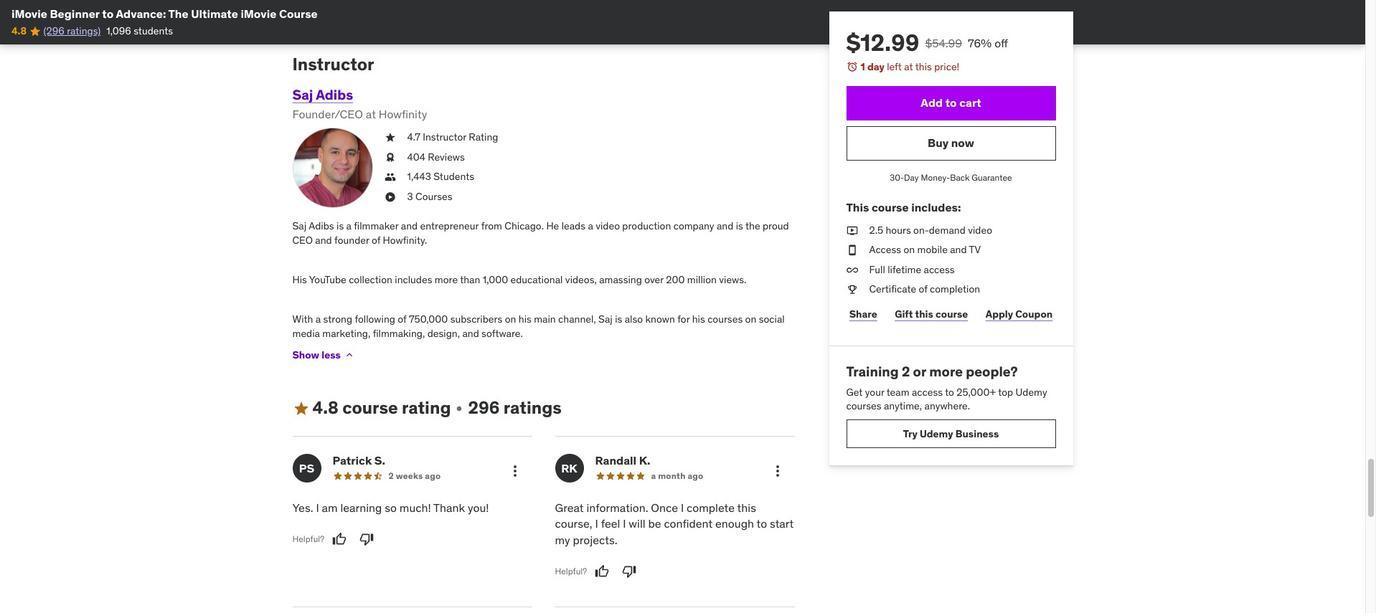 Task type: vqa. For each thing, say whether or not it's contained in the screenshot.
FULL
yes



Task type: describe. For each thing, give the bounding box(es) containing it.
2.5 hours on-demand video
[[869, 224, 993, 237]]

i left the am
[[316, 501, 319, 515]]

0 horizontal spatial on
[[505, 313, 516, 326]]

(296
[[43, 25, 64, 38]]

4.8 for 4.8 course rating
[[313, 397, 339, 419]]

xsmall image for certificate of completion
[[847, 283, 858, 297]]

76%
[[968, 36, 992, 50]]

educational
[[511, 273, 563, 286]]

buy now
[[928, 136, 975, 150]]

0 vertical spatial access
[[924, 263, 955, 276]]

with a strong following of 750,000 subscribers on his main channel, saj is also known for his courses on social media marketing, filmmaking, design, and software.
[[292, 313, 785, 340]]

subscribers
[[450, 313, 503, 326]]

people?
[[966, 363, 1018, 380]]

show less button
[[292, 341, 355, 370]]

ago for complete
[[688, 471, 704, 482]]

a right leads
[[588, 220, 593, 233]]

$12.99 $54.99 76% off
[[847, 28, 1008, 57]]

additional actions for review by randall k. image
[[769, 463, 786, 480]]

this course includes:
[[847, 201, 961, 215]]

his
[[292, 273, 307, 286]]

demand
[[929, 224, 966, 237]]

patrick
[[333, 454, 372, 468]]

apply
[[986, 308, 1013, 320]]

try udemy business
[[903, 427, 999, 440]]

back
[[950, 172, 970, 183]]

1,443
[[407, 170, 431, 183]]

and left the on the right of the page
[[717, 220, 734, 233]]

channel,
[[558, 313, 596, 326]]

with
[[292, 313, 313, 326]]

this inside gift this course link
[[915, 308, 934, 320]]

this inside great information.  once i complete this course, i feel i will be confident enough to start my projects.
[[737, 501, 756, 515]]

once
[[651, 501, 678, 515]]

200
[[666, 273, 685, 286]]

projects.
[[573, 533, 618, 548]]

courses
[[416, 190, 453, 203]]

xsmall image for 2.5
[[847, 224, 858, 238]]

2 weeks ago
[[389, 471, 441, 482]]

certificate
[[869, 283, 917, 296]]

million
[[687, 273, 717, 286]]

1,000
[[483, 273, 508, 286]]

your
[[865, 386, 885, 399]]

howfinity
[[379, 107, 427, 121]]

rating
[[469, 131, 498, 144]]

course for rating
[[342, 397, 398, 419]]

videos,
[[565, 273, 597, 286]]

1 horizontal spatial instructor
[[423, 131, 466, 144]]

2 inside training 2 or more people? get your team access to 25,000+ top udemy courses anytime, anywhere.
[[902, 363, 910, 380]]

cart
[[960, 95, 982, 110]]

course for includes:
[[872, 201, 909, 215]]

more inside training 2 or more people? get your team access to 25,000+ top udemy courses anytime, anywhere.
[[930, 363, 963, 380]]

1,096 students
[[106, 25, 173, 38]]

1 horizontal spatial video
[[968, 224, 993, 237]]

i up confident
[[681, 501, 684, 515]]

alarm image
[[847, 61, 858, 72]]

over
[[645, 273, 664, 286]]

production
[[622, 220, 671, 233]]

additional actions for review by patrick s. image
[[506, 463, 524, 480]]

confident
[[664, 517, 713, 531]]

2 imovie from the left
[[241, 6, 277, 21]]

main
[[534, 313, 556, 326]]

2 horizontal spatial on
[[904, 243, 915, 256]]

complete
[[687, 501, 735, 515]]

ultimate
[[191, 6, 238, 21]]

i left will
[[623, 517, 626, 531]]

xsmall image for 1,443
[[384, 170, 396, 184]]

4.8 course rating
[[313, 397, 451, 419]]

a up founder on the left
[[346, 220, 352, 233]]

access on mobile and tv
[[869, 243, 981, 256]]

to up 1,096
[[102, 6, 114, 21]]

helpful? for great information.  once i complete this course, i feel i will be confident enough to start my projects.
[[555, 566, 587, 577]]

information.
[[587, 501, 648, 515]]

3
[[407, 190, 413, 203]]

mark review by patrick s. as unhelpful image
[[360, 533, 374, 547]]

try
[[903, 427, 918, 440]]

reviews
[[428, 151, 465, 163]]

xsmall image for 3 courses
[[384, 190, 396, 204]]

advance:
[[116, 6, 166, 21]]

saj for saj adibs founder/ceo at howfinity
[[292, 86, 313, 103]]

start
[[770, 517, 794, 531]]

students
[[134, 25, 173, 38]]

to inside training 2 or more people? get your team access to 25,000+ top udemy courses anytime, anywhere.
[[945, 386, 954, 399]]

students
[[434, 170, 474, 183]]

ps
[[299, 461, 315, 475]]

courses inside with a strong following of 750,000 subscribers on his main channel, saj is also known for his courses on social media marketing, filmmaking, design, and software.
[[708, 313, 743, 326]]

$54.99
[[925, 36, 962, 50]]

share button
[[847, 300, 881, 329]]

enough
[[716, 517, 754, 531]]

social
[[759, 313, 785, 326]]

add to cart
[[921, 95, 982, 110]]

access
[[869, 243, 902, 256]]

mobile
[[918, 243, 948, 256]]

saj adibs image
[[292, 128, 373, 208]]

0 vertical spatial instructor
[[292, 53, 374, 75]]

collection
[[349, 273, 393, 286]]

his youtube collection includes more than 1,000 educational videos, amassing over 200 million views.
[[292, 273, 747, 286]]

mark review by patrick s. as helpful image
[[332, 533, 347, 547]]

i left feel
[[595, 517, 598, 531]]

at for day
[[904, 60, 913, 73]]

month
[[658, 471, 686, 482]]

top
[[999, 386, 1013, 399]]

or
[[913, 363, 927, 380]]

1 vertical spatial course
[[936, 308, 968, 320]]

296 ratings
[[468, 397, 562, 419]]

certificate of completion
[[869, 283, 980, 296]]

404 reviews
[[407, 151, 465, 163]]

saj inside with a strong following of 750,000 subscribers on his main channel, saj is also known for his courses on social media marketing, filmmaking, design, and software.
[[599, 313, 613, 326]]

courses inside training 2 or more people? get your team access to 25,000+ top udemy courses anytime, anywhere.
[[847, 400, 882, 413]]

a month ago
[[651, 471, 704, 482]]

training 2 or more people? get your team access to 25,000+ top udemy courses anytime, anywhere.
[[847, 363, 1048, 413]]

xsmall image for access
[[847, 243, 858, 257]]

2.5
[[869, 224, 884, 237]]

the
[[746, 220, 760, 233]]

and inside with a strong following of 750,000 subscribers on his main channel, saj is also known for his courses on social media marketing, filmmaking, design, and software.
[[462, 327, 479, 340]]

will
[[629, 517, 646, 531]]

to inside add to cart button
[[946, 95, 957, 110]]



Task type: locate. For each thing, give the bounding box(es) containing it.
of down filmmaker
[[372, 234, 381, 247]]

xsmall image for 4.7 instructor rating
[[384, 131, 396, 145]]

1 horizontal spatial is
[[615, 313, 622, 326]]

yes.
[[292, 501, 313, 515]]

1 horizontal spatial courses
[[847, 400, 882, 413]]

xsmall image for full
[[847, 263, 858, 277]]

404
[[407, 151, 425, 163]]

2 vertical spatial course
[[342, 397, 398, 419]]

is left also
[[615, 313, 622, 326]]

a left month
[[651, 471, 656, 482]]

0 vertical spatial courses
[[708, 313, 743, 326]]

ago for so
[[425, 471, 441, 482]]

so
[[385, 501, 397, 515]]

1 horizontal spatial at
[[904, 60, 913, 73]]

access down mobile
[[924, 263, 955, 276]]

access down or
[[912, 386, 943, 399]]

learning
[[340, 501, 382, 515]]

xsmall image left 4.7 at the top of page
[[384, 131, 396, 145]]

leads
[[562, 220, 586, 233]]

imovie up (296
[[11, 6, 47, 21]]

0 horizontal spatial imovie
[[11, 6, 47, 21]]

this up enough on the right bottom
[[737, 501, 756, 515]]

1 vertical spatial courses
[[847, 400, 882, 413]]

on left social
[[745, 313, 757, 326]]

saj adibs link
[[292, 86, 353, 103]]

video right leads
[[596, 220, 620, 233]]

1 vertical spatial udemy
[[920, 427, 954, 440]]

following
[[355, 313, 395, 326]]

xsmall image left "1,443"
[[384, 170, 396, 184]]

0 vertical spatial saj
[[292, 86, 313, 103]]

on-
[[914, 224, 929, 237]]

full
[[869, 263, 886, 276]]

apply coupon
[[986, 308, 1053, 320]]

xsmall image
[[384, 151, 396, 165], [384, 170, 396, 184], [847, 224, 858, 238], [847, 243, 858, 257], [847, 263, 858, 277]]

xsmall image left 404
[[384, 151, 396, 165]]

at inside 'saj adibs founder/ceo at howfinity'
[[366, 107, 376, 121]]

course up hours at the top right of page
[[872, 201, 909, 215]]

1 horizontal spatial more
[[930, 363, 963, 380]]

rating
[[402, 397, 451, 419]]

at right the left in the right of the page
[[904, 60, 913, 73]]

2 horizontal spatial is
[[736, 220, 743, 233]]

founder
[[335, 234, 369, 247]]

company
[[674, 220, 715, 233]]

1 horizontal spatial course
[[872, 201, 909, 215]]

strong
[[323, 313, 352, 326]]

much!
[[400, 501, 431, 515]]

courses down views.
[[708, 313, 743, 326]]

ago right weeks
[[425, 471, 441, 482]]

i
[[316, 501, 319, 515], [681, 501, 684, 515], [595, 517, 598, 531], [623, 517, 626, 531]]

and down subscribers
[[462, 327, 479, 340]]

from
[[481, 220, 502, 233]]

access inside training 2 or more people? get your team access to 25,000+ top udemy courses anytime, anywhere.
[[912, 386, 943, 399]]

xsmall image left 296
[[454, 403, 465, 415]]

1 horizontal spatial his
[[692, 313, 705, 326]]

anytime,
[[884, 400, 922, 413]]

courses
[[708, 313, 743, 326], [847, 400, 882, 413]]

xsmall image right less
[[344, 350, 355, 361]]

xsmall image
[[384, 131, 396, 145], [384, 190, 396, 204], [847, 283, 858, 297], [344, 350, 355, 361], [454, 403, 465, 415]]

to inside great information.  once i complete this course, i feel i will be confident enough to start my projects.
[[757, 517, 767, 531]]

helpful? left mark review by patrick s. as helpful image
[[292, 534, 324, 545]]

for
[[678, 313, 690, 326]]

1 vertical spatial at
[[366, 107, 376, 121]]

buy now button
[[847, 126, 1056, 160]]

on up full lifetime access
[[904, 243, 915, 256]]

imovie left the course
[[241, 6, 277, 21]]

saj up founder/ceo
[[292, 86, 313, 103]]

a inside with a strong following of 750,000 subscribers on his main channel, saj is also known for his courses on social media marketing, filmmaking, design, and software.
[[316, 313, 321, 326]]

1 vertical spatial adibs
[[309, 220, 334, 233]]

to left the cart
[[946, 95, 957, 110]]

to up anywhere.
[[945, 386, 954, 399]]

of inside "saj adibs is a filmmaker and entrepreneur from chicago. he leads a video production company and is the proud ceo and founder of howfinity."
[[372, 234, 381, 247]]

video inside "saj adibs is a filmmaker and entrepreneur from chicago. he leads a video production company and is the proud ceo and founder of howfinity."
[[596, 220, 620, 233]]

less
[[322, 349, 341, 362]]

a right with
[[316, 313, 321, 326]]

296
[[468, 397, 500, 419]]

courses down the get
[[847, 400, 882, 413]]

0 vertical spatial 2
[[902, 363, 910, 380]]

0 vertical spatial this
[[916, 60, 932, 73]]

more left than
[[435, 273, 458, 286]]

is
[[337, 220, 344, 233], [736, 220, 743, 233], [615, 313, 622, 326]]

1 vertical spatial 2
[[389, 471, 394, 482]]

2 ago from the left
[[688, 471, 704, 482]]

0 vertical spatial helpful?
[[292, 534, 324, 545]]

xsmall image down this
[[847, 224, 858, 238]]

saj for saj adibs is a filmmaker and entrepreneur from chicago. he leads a video production company and is the proud ceo and founder of howfinity.
[[292, 220, 307, 233]]

randall k.
[[595, 454, 651, 468]]

rk
[[561, 461, 578, 475]]

saj inside "saj adibs is a filmmaker and entrepreneur from chicago. he leads a video production company and is the proud ceo and founder of howfinity."
[[292, 220, 307, 233]]

and left tv
[[950, 243, 967, 256]]

course down completion
[[936, 308, 968, 320]]

4.8
[[11, 25, 27, 38], [313, 397, 339, 419]]

design,
[[428, 327, 460, 340]]

0 vertical spatial course
[[872, 201, 909, 215]]

saj adibs founder/ceo at howfinity
[[292, 86, 427, 121]]

0 horizontal spatial 4.8
[[11, 25, 27, 38]]

0 horizontal spatial video
[[596, 220, 620, 233]]

1 horizontal spatial of
[[398, 313, 407, 326]]

2 vertical spatial this
[[737, 501, 756, 515]]

he
[[546, 220, 559, 233]]

of down full lifetime access
[[919, 283, 928, 296]]

beginner
[[50, 6, 100, 21]]

xsmall image for 404
[[384, 151, 396, 165]]

2 left weeks
[[389, 471, 394, 482]]

filmmaker
[[354, 220, 399, 233]]

2 vertical spatial of
[[398, 313, 407, 326]]

add
[[921, 95, 943, 110]]

his right the 'for'
[[692, 313, 705, 326]]

this
[[916, 60, 932, 73], [915, 308, 934, 320], [737, 501, 756, 515]]

adibs for saj adibs is a filmmaker and entrepreneur from chicago. he leads a video production company and is the proud ceo and founder of howfinity.
[[309, 220, 334, 233]]

1 vertical spatial more
[[930, 363, 963, 380]]

this
[[847, 201, 869, 215]]

tv
[[969, 243, 981, 256]]

get
[[847, 386, 863, 399]]

adibs up ceo
[[309, 220, 334, 233]]

video
[[596, 220, 620, 233], [968, 224, 993, 237]]

medium image
[[292, 400, 310, 417]]

great information.  once i complete this course, i feel i will be confident enough to start my projects.
[[555, 501, 794, 548]]

1,096
[[106, 25, 131, 38]]

30-
[[890, 172, 904, 183]]

of up filmmaking,
[[398, 313, 407, 326]]

0 vertical spatial 4.8
[[11, 25, 27, 38]]

patrick s.
[[333, 454, 385, 468]]

2 his from the left
[[692, 313, 705, 326]]

xsmall image left 3 at the left
[[384, 190, 396, 204]]

amassing
[[599, 273, 642, 286]]

saj
[[292, 86, 313, 103], [292, 220, 307, 233], [599, 313, 613, 326]]

adibs inside 'saj adibs founder/ceo at howfinity'
[[316, 86, 353, 103]]

0 vertical spatial adibs
[[316, 86, 353, 103]]

4.7
[[407, 131, 420, 144]]

adibs up founder/ceo
[[316, 86, 353, 103]]

0 horizontal spatial at
[[366, 107, 376, 121]]

0 vertical spatial more
[[435, 273, 458, 286]]

lifetime
[[888, 263, 922, 276]]

his
[[519, 313, 532, 326], [692, 313, 705, 326]]

of inside with a strong following of 750,000 subscribers on his main channel, saj is also known for his courses on social media marketing, filmmaking, design, and software.
[[398, 313, 407, 326]]

xsmall image up share
[[847, 283, 858, 297]]

0 horizontal spatial more
[[435, 273, 458, 286]]

4.8 left (296
[[11, 25, 27, 38]]

ceo
[[292, 234, 313, 247]]

0 vertical spatial at
[[904, 60, 913, 73]]

1 ago from the left
[[425, 471, 441, 482]]

saj inside 'saj adibs founder/ceo at howfinity'
[[292, 86, 313, 103]]

1 vertical spatial this
[[915, 308, 934, 320]]

adibs inside "saj adibs is a filmmaker and entrepreneur from chicago. he leads a video production company and is the proud ceo and founder of howfinity."
[[309, 220, 334, 233]]

xsmall image left 'full'
[[847, 263, 858, 277]]

2 vertical spatial saj
[[599, 313, 613, 326]]

you!
[[468, 501, 489, 515]]

imovie beginner to advance: the ultimate imovie course
[[11, 6, 318, 21]]

1 vertical spatial 4.8
[[313, 397, 339, 419]]

4.8 right "medium" image
[[313, 397, 339, 419]]

howfinity.
[[383, 234, 427, 247]]

video up tv
[[968, 224, 993, 237]]

at left howfinity
[[366, 107, 376, 121]]

at for adibs
[[366, 107, 376, 121]]

4.8 for 4.8
[[11, 25, 27, 38]]

guarantee
[[972, 172, 1012, 183]]

0 horizontal spatial course
[[342, 397, 398, 419]]

money-
[[921, 172, 950, 183]]

apply coupon button
[[983, 300, 1056, 329]]

udemy
[[1016, 386, 1048, 399], [920, 427, 954, 440]]

ratings)
[[67, 25, 101, 38]]

saj right channel,
[[599, 313, 613, 326]]

share
[[850, 308, 877, 320]]

udemy right 'try' on the right bottom
[[920, 427, 954, 440]]

adibs for saj adibs founder/ceo at howfinity
[[316, 86, 353, 103]]

is up founder on the left
[[337, 220, 344, 233]]

1 horizontal spatial helpful?
[[555, 566, 587, 577]]

his left main
[[519, 313, 532, 326]]

0 horizontal spatial helpful?
[[292, 534, 324, 545]]

1 horizontal spatial imovie
[[241, 6, 277, 21]]

1 vertical spatial of
[[919, 283, 928, 296]]

founder/ceo
[[292, 107, 363, 121]]

course up s.
[[342, 397, 398, 419]]

helpful? left mark review by randall k. as helpful icon at the bottom left of the page
[[555, 566, 587, 577]]

1 horizontal spatial udemy
[[1016, 386, 1048, 399]]

gift
[[895, 308, 913, 320]]

0 vertical spatial of
[[372, 234, 381, 247]]

0 horizontal spatial 2
[[389, 471, 394, 482]]

yes. i am learning so much! thank you!
[[292, 501, 489, 515]]

0 horizontal spatial his
[[519, 313, 532, 326]]

saj up ceo
[[292, 220, 307, 233]]

mark review by randall k. as helpful image
[[595, 565, 609, 579]]

more right or
[[930, 363, 963, 380]]

youtube
[[309, 273, 346, 286]]

this left price!
[[916, 60, 932, 73]]

0 horizontal spatial courses
[[708, 313, 743, 326]]

1 vertical spatial saj
[[292, 220, 307, 233]]

helpful? for yes. i am learning so much! thank you!
[[292, 534, 324, 545]]

this right "gift" in the right bottom of the page
[[915, 308, 934, 320]]

training
[[847, 363, 899, 380]]

is inside with a strong following of 750,000 subscribers on his main channel, saj is also known for his courses on social media marketing, filmmaking, design, and software.
[[615, 313, 622, 326]]

is left the on the right of the page
[[736, 220, 743, 233]]

1 vertical spatial helpful?
[[555, 566, 587, 577]]

known
[[646, 313, 675, 326]]

am
[[322, 501, 338, 515]]

0 horizontal spatial udemy
[[920, 427, 954, 440]]

1 horizontal spatial ago
[[688, 471, 704, 482]]

and right ceo
[[315, 234, 332, 247]]

0 horizontal spatial instructor
[[292, 53, 374, 75]]

to left start
[[757, 517, 767, 531]]

includes:
[[912, 201, 961, 215]]

xsmall image inside show less button
[[344, 350, 355, 361]]

1 imovie from the left
[[11, 6, 47, 21]]

1 horizontal spatial on
[[745, 313, 757, 326]]

1 his from the left
[[519, 313, 532, 326]]

k.
[[639, 454, 651, 468]]

instructor up 'saj adibs' "link"
[[292, 53, 374, 75]]

to
[[102, 6, 114, 21], [946, 95, 957, 110], [945, 386, 954, 399], [757, 517, 767, 531]]

0 horizontal spatial ago
[[425, 471, 441, 482]]

course
[[872, 201, 909, 215], [936, 308, 968, 320], [342, 397, 398, 419]]

show
[[292, 349, 319, 362]]

2 horizontal spatial course
[[936, 308, 968, 320]]

on up software. in the left bottom of the page
[[505, 313, 516, 326]]

day
[[868, 60, 885, 73]]

adibs
[[316, 86, 353, 103], [309, 220, 334, 233]]

course
[[279, 6, 318, 21]]

mark review by randall k. as unhelpful image
[[622, 565, 637, 579]]

4.7 instructor rating
[[407, 131, 498, 144]]

1 horizontal spatial 2
[[902, 363, 910, 380]]

day
[[904, 172, 919, 183]]

instructor up reviews
[[423, 131, 466, 144]]

filmmaking,
[[373, 327, 425, 340]]

team
[[887, 386, 910, 399]]

0 vertical spatial udemy
[[1016, 386, 1048, 399]]

completion
[[930, 283, 980, 296]]

2 left or
[[902, 363, 910, 380]]

udemy right the top
[[1016, 386, 1048, 399]]

udemy inside training 2 or more people? get your team access to 25,000+ top udemy courses anytime, anywhere.
[[1016, 386, 1048, 399]]

0 horizontal spatial of
[[372, 234, 381, 247]]

1 vertical spatial instructor
[[423, 131, 466, 144]]

1 vertical spatial access
[[912, 386, 943, 399]]

0 horizontal spatial is
[[337, 220, 344, 233]]

and up howfinity.
[[401, 220, 418, 233]]

ago right month
[[688, 471, 704, 482]]

30-day money-back guarantee
[[890, 172, 1012, 183]]

xsmall image left access at the right of page
[[847, 243, 858, 257]]

2 horizontal spatial of
[[919, 283, 928, 296]]

coupon
[[1016, 308, 1053, 320]]

add to cart button
[[847, 86, 1056, 120]]

1 horizontal spatial 4.8
[[313, 397, 339, 419]]



